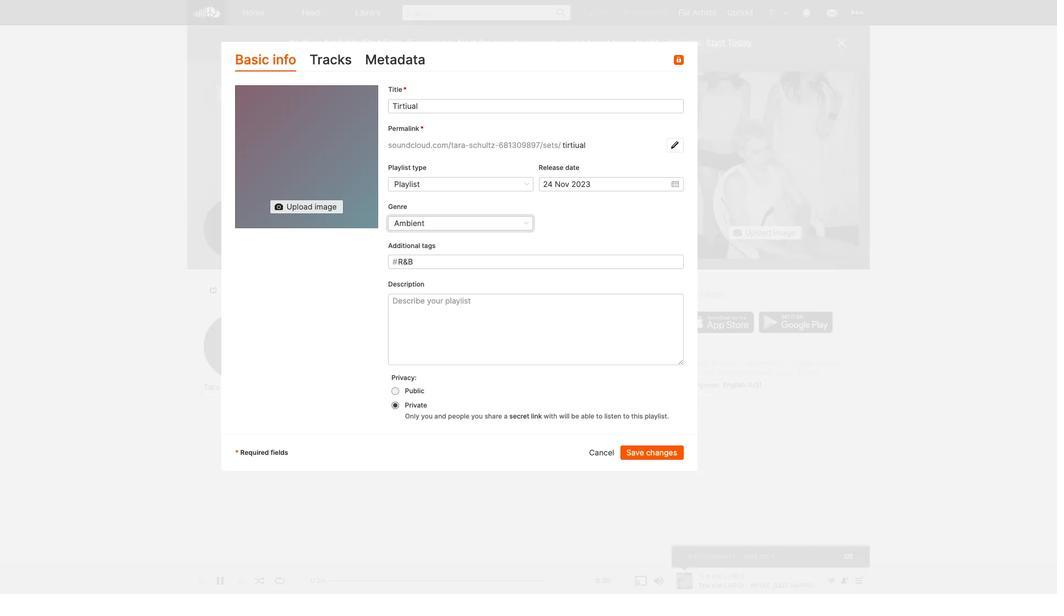 Task type: vqa. For each thing, say whether or not it's contained in the screenshot.
Laroi. inside the The Kid LAROI. The Kid LAROI - WHAT JUST HAPPENED
no



Task type: describe. For each thing, give the bounding box(es) containing it.
Permalink text field
[[561, 138, 667, 153]]

imprint
[[688, 369, 711, 377]]

1 horizontal spatial next
[[636, 8, 653, 17]]

charts
[[798, 369, 819, 377]]

(us)
[[748, 381, 762, 389]]

artist resources
[[718, 369, 770, 377]]

try for try go+
[[582, 8, 594, 17]]

to right up
[[636, 37, 644, 48]]

basic
[[235, 52, 269, 68]]

upload
[[558, 37, 585, 48]]

type
[[412, 164, 427, 172]]

delete
[[450, 285, 474, 295]]

additional
[[388, 241, 420, 250]]

listeners.
[[668, 37, 703, 48]]

try next pro link
[[617, 0, 673, 25]]

try next pro
[[622, 8, 668, 17]]

for
[[679, 8, 690, 17]]

changes
[[646, 448, 677, 458]]

cookie policy link
[[743, 360, 785, 368]]

ambient button
[[388, 216, 533, 230]]

artists
[[692, 8, 716, 17]]

metadata
[[365, 52, 425, 68]]

try for try next pro
[[622, 8, 634, 17]]

the kid laroi - what just happened
[[387, 370, 536, 379]]

tara schultz
[[204, 383, 249, 392]]

upload link
[[722, 0, 759, 25]]

0 vertical spatial tara schultz link
[[243, 101, 295, 112]]

legal link
[[688, 360, 705, 368]]

legal
[[688, 360, 705, 368]]

track
[[223, 229, 245, 238]]

home
[[243, 8, 264, 17]]

english
[[723, 381, 746, 389]]

delete playlist
[[450, 285, 502, 295]]

policy
[[766, 360, 785, 368]]

upload image button for tirtiual element to the left
[[270, 200, 343, 214]]

description
[[388, 280, 424, 289]]

schultz-
[[469, 140, 499, 150]]

fields
[[271, 449, 288, 457]]

r&b
[[398, 257, 413, 267]]

tags
[[422, 241, 436, 250]]

soundcloud.com/tara-
[[388, 140, 469, 150]]

1 horizontal spatial tara schultz's avatar element
[[764, 6, 779, 20]]

kid
[[403, 370, 415, 379]]

Description text field
[[388, 294, 684, 366]]

subscribe
[[406, 37, 446, 48]]

release
[[539, 164, 564, 172]]

first
[[363, 37, 381, 48]]

playlist
[[476, 285, 502, 295]]

try go+
[[582, 8, 611, 17]]

info
[[273, 52, 296, 68]]

cookie for policy
[[743, 360, 765, 368]]

private only you and people you share a secret link with will be able to listen to this playlist.
[[405, 401, 669, 421]]

the
[[387, 370, 401, 379]]

privacy
[[712, 360, 736, 368]]

release date
[[539, 164, 580, 172]]

artist resources link
[[718, 369, 770, 377]]

tirtiual tara schultz
[[243, 79, 295, 112]]

privacy link
[[712, 360, 736, 368]]

home link
[[225, 0, 282, 25]]

share
[[485, 412, 502, 421]]

cancel button
[[584, 446, 620, 460]]

*
[[235, 449, 239, 457]]

now
[[303, 37, 321, 48]]

will
[[559, 412, 570, 421]]

cookie for manager
[[792, 360, 814, 368]]

feed
[[302, 8, 320, 17]]

next
[[539, 37, 556, 48]]

1 vertical spatial upload
[[287, 202, 313, 212]]

start today link
[[706, 37, 752, 48]]

charts language: english (us)
[[688, 369, 819, 389]]

your
[[520, 37, 537, 48]]

basic info
[[235, 52, 296, 68]]

1 horizontal spatial upload image
[[745, 228, 795, 237]]

Title text field
[[388, 99, 684, 114]]

0 horizontal spatial pro
[[479, 37, 492, 48]]

with
[[544, 412, 557, 421]]

0 horizontal spatial upload image
[[287, 202, 337, 212]]

ambient
[[394, 218, 425, 228]]

playlist button
[[388, 177, 533, 191]]

681309897/sets/
[[499, 140, 561, 150]]

1 you from the left
[[421, 412, 433, 421]]

image for tirtiual element to the left
[[315, 202, 337, 212]]

1 track
[[223, 207, 245, 238]]

date
[[565, 164, 580, 172]]

the kid laroi - what just happened link
[[387, 370, 536, 379]]

available:
[[323, 37, 361, 48]]

private
[[405, 401, 427, 410]]

today
[[728, 37, 752, 48]]

1
[[228, 207, 240, 229]]

mobile
[[701, 290, 725, 299]]

title
[[388, 86, 402, 94]]

soundcloud.com/tara-schultz-681309897/sets/
[[388, 140, 561, 150]]



Task type: locate. For each thing, give the bounding box(es) containing it.
cookie manager imprint
[[688, 360, 844, 377]]

laroi
[[418, 370, 440, 379]]

cookie up resources on the bottom of page
[[743, 360, 765, 368]]

save changes
[[626, 448, 677, 458]]

tracks link
[[310, 50, 352, 72]]

manager
[[816, 360, 844, 368]]

0 horizontal spatial next
[[458, 37, 476, 48]]

cookie up the "charts"
[[792, 360, 814, 368]]

people
[[448, 412, 470, 421]]

tara schultz's avatar element right upload link
[[764, 6, 779, 20]]

schultz inside tirtiual tara schultz
[[264, 101, 295, 112]]

1 vertical spatial tara schultz's avatar element
[[204, 313, 270, 379]]

0 horizontal spatial try
[[582, 8, 594, 17]]

2 vertical spatial upload
[[745, 228, 771, 237]]

1 horizontal spatial tirtiual element
[[672, 72, 859, 259]]

image for the right tirtiual element
[[773, 228, 795, 237]]

image
[[315, 202, 337, 212], [773, 228, 795, 237]]

public
[[405, 387, 424, 395]]

to
[[448, 37, 456, 48], [494, 37, 502, 48], [636, 37, 644, 48], [596, 412, 603, 421], [623, 412, 630, 421]]

1 vertical spatial next
[[458, 37, 476, 48]]

0 horizontal spatial tara
[[204, 383, 220, 392]]

1 cookie from the left
[[743, 360, 765, 368]]

what
[[448, 370, 471, 379]]

you left and
[[421, 412, 433, 421]]

0 vertical spatial upload image button
[[270, 200, 343, 214]]

0 vertical spatial tara
[[243, 101, 262, 112]]

the kid laroi - what just happened element
[[286, 367, 303, 383]]

upload image button for the right tirtiual element
[[729, 226, 802, 240]]

pro left get
[[479, 37, 492, 48]]

next up 100+
[[636, 8, 653, 17]]

0 vertical spatial tara schultz's avatar element
[[764, 6, 779, 20]]

tara schultz link
[[243, 101, 295, 112], [204, 383, 249, 393]]

cookie manager link
[[792, 360, 844, 368]]

playlist
[[388, 164, 411, 172], [394, 179, 420, 189]]

try inside try go+ link
[[582, 8, 594, 17]]

2 cookie from the left
[[792, 360, 814, 368]]

0 vertical spatial next
[[636, 8, 653, 17]]

only
[[405, 412, 419, 421]]

None search field
[[397, 0, 576, 25]]

permalink
[[388, 125, 419, 133]]

tirtiual element
[[672, 72, 859, 259], [235, 86, 378, 229]]

you
[[421, 412, 433, 421], [471, 412, 483, 421]]

1 vertical spatial tara
[[204, 383, 220, 392]]

0 horizontal spatial tirtiual element
[[235, 86, 378, 229]]

100+
[[646, 37, 666, 48]]

tracks
[[310, 52, 352, 68]]

1 vertical spatial schultz
[[222, 383, 249, 392]]

happened
[[495, 370, 536, 379]]

1 vertical spatial upload image
[[745, 228, 795, 237]]

0 horizontal spatial image
[[315, 202, 337, 212]]

try inside try next pro link
[[622, 8, 634, 17]]

save changes button
[[620, 446, 684, 460]]

to right subscribe
[[448, 37, 456, 48]]

playlist for playlist
[[394, 179, 420, 189]]

next down search search box at the top of page
[[458, 37, 476, 48]]

artist
[[718, 369, 735, 377]]

pro
[[655, 8, 668, 17], [479, 37, 492, 48]]

0 horizontal spatial schultz
[[222, 383, 249, 392]]

and
[[434, 412, 446, 421]]

start
[[706, 37, 725, 48]]

for artists
[[679, 8, 716, 17]]

genre
[[388, 203, 407, 211]]

go+
[[596, 8, 611, 17]]

charts link
[[798, 369, 819, 377]]

1 vertical spatial upload image button
[[729, 226, 802, 240]]

1 horizontal spatial cookie
[[792, 360, 814, 368]]

fans.
[[383, 37, 404, 48]]

listen
[[604, 412, 621, 421]]

playlist for playlist type
[[388, 164, 411, 172]]

try left go+
[[582, 8, 594, 17]]

0 vertical spatial image
[[315, 202, 337, 212]]

playlist down 'playlist type'
[[394, 179, 420, 189]]

0 horizontal spatial cookie
[[743, 360, 765, 368]]

now available: first fans. subscribe to next pro to get your next upload heard by up to 100+ listeners. start today
[[303, 37, 752, 48]]

be
[[571, 412, 579, 421]]

1 horizontal spatial upload image button
[[729, 226, 802, 240]]

to right 'able'
[[596, 412, 603, 421]]

playlist left 'type'
[[388, 164, 411, 172]]

tirtiual
[[243, 79, 287, 95]]

link
[[531, 412, 542, 421]]

try right go+
[[622, 8, 634, 17]]

upload image button
[[270, 200, 343, 214], [729, 226, 802, 240]]

0 vertical spatial upload
[[727, 8, 753, 17]]

secret
[[509, 412, 529, 421]]

heard
[[587, 37, 610, 48]]

just
[[473, 370, 493, 379]]

0 vertical spatial schultz
[[264, 101, 295, 112]]

to left this on the right bottom of the page
[[623, 412, 630, 421]]

pro inside try next pro link
[[655, 8, 668, 17]]

go
[[688, 290, 699, 299]]

get
[[504, 37, 517, 48]]

0 horizontal spatial upload image button
[[270, 200, 343, 214]]

privacy:
[[391, 374, 417, 382]]

for artists link
[[673, 0, 722, 25]]

playlist.
[[645, 412, 669, 421]]

go mobile
[[688, 290, 725, 299]]

schultz
[[264, 101, 295, 112], [222, 383, 249, 392]]

blog link
[[777, 369, 791, 377]]

1 horizontal spatial you
[[471, 412, 483, 421]]

cookie inside cookie manager imprint
[[792, 360, 814, 368]]

try
[[582, 8, 594, 17], [622, 8, 634, 17]]

metadata link
[[365, 50, 425, 72]]

1 horizontal spatial tara
[[243, 101, 262, 112]]

1 horizontal spatial image
[[773, 228, 795, 237]]

0 vertical spatial playlist
[[388, 164, 411, 172]]

you left share
[[471, 412, 483, 421]]

Release date text field
[[539, 177, 684, 191]]

0 horizontal spatial you
[[421, 412, 433, 421]]

able
[[581, 412, 594, 421]]

-
[[442, 370, 446, 379]]

pro left for
[[655, 8, 668, 17]]

tara
[[243, 101, 262, 112], [204, 383, 220, 392]]

to left get
[[494, 37, 502, 48]]

1 vertical spatial tara schultz link
[[204, 383, 249, 393]]

0 horizontal spatial tara schultz's avatar element
[[204, 313, 270, 379]]

this
[[631, 412, 643, 421]]

playlist inside playlist popup button
[[394, 179, 420, 189]]

tara schultz's avatar element up the tara schultz
[[204, 313, 270, 379]]

cookie policy
[[743, 360, 785, 368]]

up
[[624, 37, 634, 48]]

imprint link
[[688, 369, 711, 377]]

1 horizontal spatial schultz
[[264, 101, 295, 112]]

1 horizontal spatial pro
[[655, 8, 668, 17]]

0 vertical spatial pro
[[655, 8, 668, 17]]

library
[[355, 8, 381, 17]]

a
[[504, 412, 508, 421]]

1 vertical spatial playlist
[[394, 179, 420, 189]]

tara schultz's avatar element
[[764, 6, 779, 20], [204, 313, 270, 379]]

required
[[240, 449, 269, 457]]

1 try from the left
[[582, 8, 594, 17]]

0 vertical spatial upload image
[[287, 202, 337, 212]]

2 you from the left
[[471, 412, 483, 421]]

try go+ link
[[576, 0, 617, 25]]

1 vertical spatial pro
[[479, 37, 492, 48]]

2 try from the left
[[622, 8, 634, 17]]

upload image
[[287, 202, 337, 212], [745, 228, 795, 237]]

tara inside tirtiual tara schultz
[[243, 101, 262, 112]]

Search search field
[[403, 5, 571, 20]]

by
[[612, 37, 622, 48]]

cookie
[[743, 360, 765, 368], [792, 360, 814, 368]]

1 horizontal spatial try
[[622, 8, 634, 17]]

delete playlist button
[[434, 283, 508, 298]]

1 vertical spatial image
[[773, 228, 795, 237]]

resources
[[737, 369, 770, 377]]



